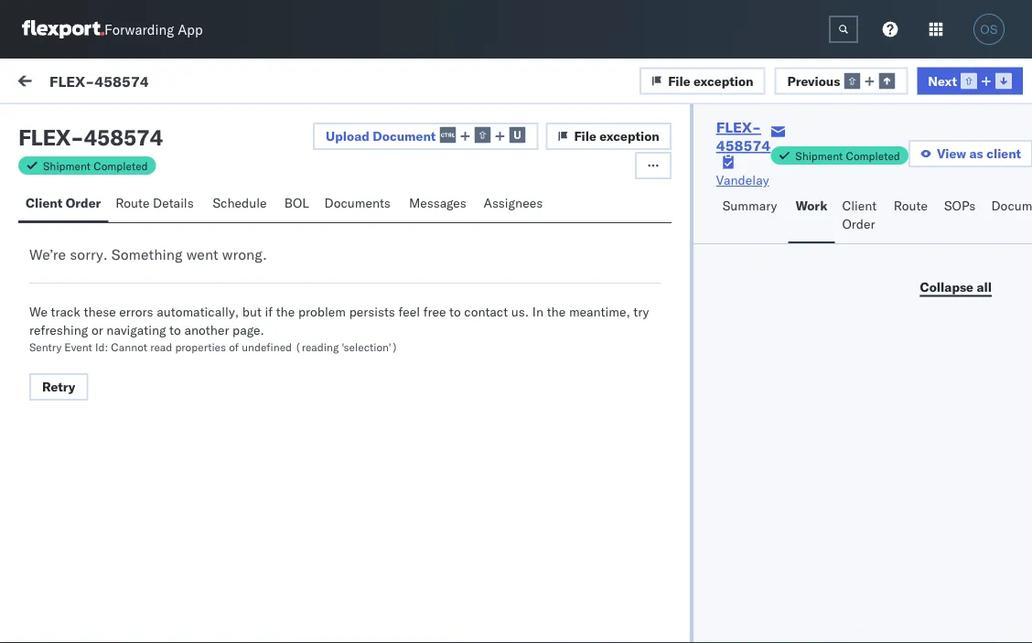 Task type: describe. For each thing, give the bounding box(es) containing it.
work for my
[[52, 70, 100, 96]]

message (0)
[[136, 75, 213, 91]]

internal (0) button
[[115, 108, 205, 144]]

next
[[928, 73, 957, 89]]

4 resize handle column header from the left
[[986, 153, 1008, 644]]

message for message (0)
[[136, 75, 189, 91]]

am for 12:35
[[479, 295, 499, 311]]

refreshing
[[29, 322, 88, 338]]

us.
[[511, 304, 529, 320]]

sops
[[945, 198, 976, 214]]

dec for dec 20, 2026, 12:36 am pst
[[352, 213, 374, 229]]

my
[[18, 70, 47, 96]]

2026, for 6:39
[[393, 625, 429, 641]]

retry
[[42, 379, 75, 395]]

route for route details
[[116, 195, 150, 211]]

navigating
[[106, 322, 166, 338]]

pst for dec 20, 2026, 12:35 am pst
[[502, 295, 525, 311]]

external (0)
[[29, 116, 105, 132]]

vandelay link
[[717, 171, 769, 189]]

2026, for 12:35
[[401, 295, 437, 311]]

ttt for dec 20, 2026, 12:35 am pst
[[55, 312, 69, 328]]

zhao for dec 20, 2026, 12:36 am pst
[[157, 198, 186, 214]]

forwarding
[[104, 21, 174, 38]]

filters
[[254, 75, 287, 91]]

retry button
[[29, 373, 88, 401]]

external (0) button
[[22, 108, 115, 144]]

pst for dec 8, 2026, 6:39 pm pst
[[486, 625, 508, 641]]

of
[[229, 340, 239, 354]]

z for dec 20, 2026, 12:35 am pst
[[66, 283, 71, 294]]

we're sorry. something went wrong.
[[29, 245, 267, 264]]

documents button
[[317, 187, 402, 222]]

0 vertical spatial exception
[[694, 73, 754, 89]]

previous
[[788, 73, 841, 89]]

client
[[987, 146, 1022, 162]]

something
[[112, 245, 183, 264]]

cannot
[[111, 340, 147, 354]]

dec for dec 8, 2026, 6:39 pm pst
[[352, 625, 374, 641]]

try
[[634, 304, 649, 320]]

- for dec 8, 2026, 6:39 pm pst
[[573, 625, 581, 641]]

1 horizontal spatial completed
[[846, 149, 901, 162]]

applied
[[291, 75, 334, 91]]

1 horizontal spatial client order button
[[835, 189, 887, 243]]

flex-458574
[[49, 72, 149, 90]]

event
[[64, 340, 92, 354]]

read
[[150, 340, 172, 354]]

msg
[[81, 395, 104, 411]]

12:35
[[440, 295, 476, 311]]

errors
[[119, 304, 153, 320]]

20, for dec 20, 2026, 12:36 am pst
[[378, 213, 398, 229]]

documents
[[325, 195, 391, 211]]

flexport. image
[[22, 20, 104, 38]]

wrong.
[[222, 245, 267, 264]]

0 horizontal spatial file
[[574, 128, 597, 144]]

order inside client order
[[843, 216, 876, 232]]

12:36
[[440, 213, 476, 229]]

(0) for message (0)
[[189, 75, 213, 91]]

page.
[[233, 322, 264, 338]]

jason-test zhao for dec 20, 2026, 12:35 am pst
[[89, 281, 186, 297]]

docum
[[992, 198, 1033, 214]]

j z for dec 20, 2026, 12:35 am pst
[[63, 283, 71, 294]]

no
[[234, 75, 250, 91]]

route details button
[[108, 187, 205, 222]]

or
[[91, 322, 103, 338]]

pm
[[463, 625, 482, 641]]

automatically,
[[157, 304, 239, 320]]

3 z from the top
[[66, 365, 71, 376]]

0 horizontal spatial client order
[[26, 195, 101, 211]]

assignees button
[[476, 187, 554, 222]]

test
[[55, 395, 77, 411]]

0 horizontal spatial client
[[26, 195, 62, 211]]

upload
[[326, 128, 370, 144]]

work
[[796, 198, 828, 214]]

undefined
[[242, 340, 292, 354]]

id:
[[95, 340, 108, 354]]

feel
[[399, 304, 420, 320]]

- for dec 20, 2026, 12:36 am pst
[[573, 213, 581, 229]]

0 horizontal spatial file exception
[[574, 128, 660, 144]]

bol
[[285, 195, 309, 211]]

test for dec 20, 2026, 12:36 am pst
[[130, 198, 154, 214]]

3 j z from the top
[[63, 365, 71, 376]]

messages
[[409, 195, 467, 211]]

3 test from the top
[[130, 363, 154, 379]]

persists
[[349, 304, 395, 320]]

schedule button
[[205, 187, 277, 222]]

0 vertical spatial flex- 458574
[[717, 118, 771, 155]]

2026, for 12:36
[[401, 213, 437, 229]]

summary button
[[716, 189, 789, 243]]

sops button
[[937, 189, 984, 243]]

test for dec 20, 2026, 12:35 am pst
[[130, 281, 154, 297]]

20, for dec 20, 2026, 12:35 am pst
[[378, 295, 398, 311]]

6:39
[[432, 625, 460, 641]]

properties
[[175, 340, 226, 354]]

messages button
[[402, 187, 476, 222]]

view as client button
[[909, 140, 1033, 168]]

track
[[51, 304, 81, 320]]

zhao for dec 20, 2026, 12:35 am pst
[[157, 281, 186, 297]]

upload document button
[[313, 123, 539, 150]]

message for message
[[57, 159, 101, 173]]

3 resize handle column header from the left
[[764, 153, 786, 644]]

flex- 458574 for dec 8, 2026, 6:39 pm pst
[[795, 625, 881, 641]]

view as client
[[937, 146, 1022, 162]]

in
[[533, 304, 544, 320]]

2 the from the left
[[547, 304, 566, 320]]

forwarding app link
[[22, 20, 203, 38]]

forwarding app
[[104, 21, 203, 38]]

test msg
[[55, 395, 104, 411]]

we
[[29, 304, 48, 320]]

(0) for internal (0)
[[171, 116, 195, 132]]

view
[[937, 146, 967, 162]]



Task type: vqa. For each thing, say whether or not it's contained in the screenshot.
"NAMES"
no



Task type: locate. For each thing, give the bounding box(es) containing it.
to up read
[[169, 322, 181, 338]]

route button
[[887, 189, 937, 243]]

bol button
[[277, 187, 317, 222]]

1 horizontal spatial work
[[836, 159, 860, 173]]

work right the related
[[836, 159, 860, 173]]

flex
[[18, 124, 71, 151]]

1 vertical spatial am
[[479, 295, 499, 311]]

1 vertical spatial jason-
[[89, 281, 130, 297]]

1 z from the top
[[66, 200, 71, 212]]

1 horizontal spatial file
[[668, 73, 691, 89]]

zhao down read
[[157, 363, 186, 379]]

collapse
[[920, 279, 974, 295]]

1 horizontal spatial route
[[894, 198, 928, 214]]

2026, down messages
[[401, 213, 437, 229]]

2 vertical spatial 2026,
[[393, 625, 429, 641]]

1 dec from the top
[[352, 213, 374, 229]]

pst for dec 20, 2026, 12:36 am pst
[[502, 213, 525, 229]]

2 vertical spatial jason-test zhao
[[89, 363, 186, 379]]

zhao up we're sorry. something went wrong.
[[157, 198, 186, 214]]

2 jason- from the top
[[89, 281, 130, 297]]

shipment completed up work
[[796, 149, 901, 162]]

1 vertical spatial pst
[[502, 295, 525, 311]]

2 ttt from the top
[[55, 312, 69, 328]]

3 jason- from the top
[[89, 363, 130, 379]]

1 ttt from the top
[[55, 230, 69, 246]]

shipment completed down the flex - 458574
[[43, 159, 148, 173]]

to
[[449, 304, 461, 320], [169, 322, 181, 338]]

related work item/shipment
[[795, 159, 938, 173]]

route details
[[116, 195, 194, 211]]

jason- down id:
[[89, 363, 130, 379]]

ttt left sorry.
[[55, 230, 69, 246]]

order up sorry.
[[66, 195, 101, 211]]

these
[[84, 304, 116, 320]]

1 horizontal spatial shipment
[[796, 149, 843, 162]]

0 vertical spatial j
[[63, 200, 66, 212]]

zhao up automatically,
[[157, 281, 186, 297]]

1 test from the top
[[130, 198, 154, 214]]

pst left in
[[502, 295, 525, 311]]

jason- for dec 20, 2026, 12:35 am pst
[[89, 281, 130, 297]]

dec left 8,
[[352, 625, 374, 641]]

z for dec 20, 2026, 12:36 am pst
[[66, 200, 71, 212]]

1 horizontal spatial to
[[449, 304, 461, 320]]

0 vertical spatial 2026,
[[401, 213, 437, 229]]

am for 12:36
[[479, 213, 499, 229]]

client order button
[[18, 187, 108, 222], [835, 189, 887, 243]]

jason-test zhao up "something"
[[89, 198, 186, 214]]

jason-test zhao down cannot
[[89, 363, 186, 379]]

test up "something"
[[130, 198, 154, 214]]

external
[[29, 116, 77, 132]]

dec right problem
[[352, 295, 374, 311]]

dec 8, 2026, 6:39 pm pst
[[352, 625, 508, 641]]

pst right the pm at bottom left
[[486, 625, 508, 641]]

0 vertical spatial file exception
[[668, 73, 754, 89]]

j z up track
[[63, 283, 71, 294]]

2 dec from the top
[[352, 295, 374, 311]]

(0) right external in the top of the page
[[81, 116, 105, 132]]

1 am from the top
[[479, 213, 499, 229]]

0 vertical spatial ttt
[[55, 230, 69, 246]]

completed down the flex - 458574
[[93, 159, 148, 173]]

1 vertical spatial dec
[[352, 295, 374, 311]]

0 horizontal spatial completed
[[93, 159, 148, 173]]

2 test from the top
[[130, 281, 154, 297]]

free
[[423, 304, 446, 320]]

test down cannot
[[130, 363, 154, 379]]

j
[[63, 200, 66, 212], [63, 283, 66, 294], [63, 365, 66, 376]]

0 horizontal spatial shipment completed
[[43, 159, 148, 173]]

client order button up we're
[[18, 187, 108, 222]]

we track these errors automatically, but if the problem persists feel free to contact us. in the meantime, try refreshing or navigating to another page. sentry event id: cannot read properties of undefined (reading 'selection')
[[29, 304, 649, 354]]

client order button right work
[[835, 189, 887, 243]]

20, down documents
[[378, 213, 398, 229]]

ttt right we
[[55, 312, 69, 328]]

upload document
[[326, 128, 436, 144]]

jason- up these
[[89, 281, 130, 297]]

2 j z from the top
[[63, 283, 71, 294]]

2026,
[[401, 213, 437, 229], [401, 295, 437, 311], [393, 625, 429, 641]]

completed
[[846, 149, 901, 162], [93, 159, 148, 173]]

1 horizontal spatial the
[[547, 304, 566, 320]]

2 vertical spatial dec
[[352, 625, 374, 641]]

1 vertical spatial order
[[843, 216, 876, 232]]

jason- up sorry.
[[89, 198, 130, 214]]

1 horizontal spatial exception
[[694, 73, 754, 89]]

resize handle column header
[[321, 153, 343, 644], [543, 153, 565, 644], [764, 153, 786, 644], [986, 153, 1008, 644]]

details
[[153, 195, 194, 211]]

1 vertical spatial jason-test zhao
[[89, 281, 186, 297]]

1 horizontal spatial shipment completed
[[796, 149, 901, 162]]

1 the from the left
[[276, 304, 295, 320]]

flex- inside flex- 458574
[[717, 118, 762, 136]]

1 vertical spatial zhao
[[157, 281, 186, 297]]

j for dec 20, 2026, 12:36 am pst
[[63, 200, 66, 212]]

dec 20, 2026, 12:35 am pst
[[352, 295, 525, 311]]

(0) inside button
[[81, 116, 105, 132]]

work button
[[789, 189, 835, 243]]

internal
[[123, 116, 168, 132]]

8,
[[378, 625, 390, 641]]

assignees
[[484, 195, 543, 211]]

exception
[[694, 73, 754, 89], [600, 128, 660, 144]]

0 vertical spatial 20,
[[378, 213, 398, 229]]

work for related
[[836, 159, 860, 173]]

flex- 458574 link
[[717, 118, 771, 155]]

-
[[71, 124, 84, 151], [573, 213, 581, 229], [573, 295, 581, 311], [573, 625, 581, 641]]

2 vertical spatial z
[[66, 365, 71, 376]]

None text field
[[829, 16, 859, 43]]

1 vertical spatial j
[[63, 283, 66, 294]]

1 horizontal spatial file exception
[[668, 73, 754, 89]]

the right 'if'
[[276, 304, 295, 320]]

ttt for dec 20, 2026, 12:36 am pst
[[55, 230, 69, 246]]

3 zhao from the top
[[157, 363, 186, 379]]

dec
[[352, 213, 374, 229], [352, 295, 374, 311], [352, 625, 374, 641]]

test
[[130, 198, 154, 214], [130, 281, 154, 297], [130, 363, 154, 379]]

0 vertical spatial pst
[[502, 213, 525, 229]]

1 resize handle column header from the left
[[321, 153, 343, 644]]

0 vertical spatial order
[[66, 195, 101, 211]]

0 vertical spatial jason-test zhao
[[89, 198, 186, 214]]

app
[[178, 21, 203, 38]]

2 vertical spatial jason-
[[89, 363, 130, 379]]

collapse all button
[[909, 274, 1003, 301]]

(0) left no
[[189, 75, 213, 91]]

1 20, from the top
[[378, 213, 398, 229]]

(0) for external (0)
[[81, 116, 105, 132]]

0 horizontal spatial the
[[276, 304, 295, 320]]

j z up we're
[[63, 200, 71, 212]]

jason-
[[89, 198, 130, 214], [89, 281, 130, 297], [89, 363, 130, 379]]

1 jason-test zhao from the top
[[89, 198, 186, 214]]

0 vertical spatial zhao
[[157, 198, 186, 214]]

1 horizontal spatial client order
[[843, 198, 877, 232]]

but
[[242, 304, 262, 320]]

to right the free
[[449, 304, 461, 320]]

1 vertical spatial flex- 458574
[[795, 213, 881, 229]]

2 vertical spatial test
[[130, 363, 154, 379]]

0 vertical spatial am
[[479, 213, 499, 229]]

j z up "retry"
[[63, 365, 71, 376]]

2 vertical spatial pst
[[486, 625, 508, 641]]

client down related work item/shipment
[[843, 198, 877, 214]]

2 vertical spatial zhao
[[157, 363, 186, 379]]

3 jason-test zhao from the top
[[89, 363, 186, 379]]

am
[[479, 213, 499, 229], [479, 295, 499, 311]]

as
[[970, 146, 984, 162]]

collapse all
[[920, 279, 992, 295]]

shipment down flex
[[43, 159, 91, 173]]

problem
[[298, 304, 346, 320]]

client order right work button
[[843, 198, 877, 232]]

shipment completed
[[796, 149, 901, 162], [43, 159, 148, 173]]

1 vertical spatial message
[[57, 159, 101, 173]]

1 vertical spatial test
[[130, 281, 154, 297]]

my work
[[18, 70, 100, 96]]

0 horizontal spatial shipment
[[43, 159, 91, 173]]

we're
[[29, 245, 66, 264]]

0 vertical spatial j z
[[63, 200, 71, 212]]

1 vertical spatial file exception
[[574, 128, 660, 144]]

route down item/shipment
[[894, 198, 928, 214]]

flex- 458574 for dec 20, 2026, 12:36 am pst
[[795, 213, 881, 229]]

1 vertical spatial 2026,
[[401, 295, 437, 311]]

flex- 458574
[[717, 118, 771, 155], [795, 213, 881, 229], [795, 625, 881, 641]]

j z for dec 20, 2026, 12:36 am pst
[[63, 200, 71, 212]]

0 vertical spatial test
[[130, 198, 154, 214]]

0 horizontal spatial client order button
[[18, 187, 108, 222]]

shipment
[[796, 149, 843, 162], [43, 159, 91, 173]]

0 horizontal spatial order
[[66, 195, 101, 211]]

3 j from the top
[[63, 365, 66, 376]]

shipment up work
[[796, 149, 843, 162]]

route left details
[[116, 195, 150, 211]]

1 vertical spatial z
[[66, 283, 71, 294]]

0 horizontal spatial message
[[57, 159, 101, 173]]

pst down the assignees
[[502, 213, 525, 229]]

2026, left 12:35 on the top left of the page
[[401, 295, 437, 311]]

z up track
[[66, 283, 71, 294]]

2 vertical spatial j z
[[63, 365, 71, 376]]

message down the flex - 458574
[[57, 159, 101, 173]]

2 vertical spatial flex- 458574
[[795, 625, 881, 641]]

am down the assignees
[[479, 213, 499, 229]]

2 jason-test zhao from the top
[[89, 281, 186, 297]]

2 20, from the top
[[378, 295, 398, 311]]

2 zhao from the top
[[157, 281, 186, 297]]

(0) right internal
[[171, 116, 195, 132]]

sorry.
[[70, 245, 108, 264]]

z
[[66, 200, 71, 212], [66, 283, 71, 294], [66, 365, 71, 376]]

summary
[[723, 198, 777, 214]]

route for route
[[894, 198, 928, 214]]

1 vertical spatial ttt
[[55, 312, 69, 328]]

0 horizontal spatial exception
[[600, 128, 660, 144]]

docum button
[[984, 189, 1033, 243]]

1 vertical spatial to
[[169, 322, 181, 338]]

2 am from the top
[[479, 295, 499, 311]]

1 horizontal spatial message
[[136, 75, 189, 91]]

20,
[[378, 213, 398, 229], [378, 295, 398, 311]]

completed right the related
[[846, 149, 901, 162]]

1 vertical spatial work
[[836, 159, 860, 173]]

- for dec 20, 2026, 12:35 am pst
[[573, 295, 581, 311]]

20, left feel on the top
[[378, 295, 398, 311]]

test up errors
[[130, 281, 154, 297]]

jason- for dec 20, 2026, 12:36 am pst
[[89, 198, 130, 214]]

vandelay
[[717, 172, 769, 188]]

j up track
[[63, 283, 66, 294]]

client up we're
[[26, 195, 62, 211]]

work up external (0)
[[52, 70, 100, 96]]

z up "retry"
[[66, 365, 71, 376]]

client order
[[26, 195, 101, 211], [843, 198, 877, 232]]

1 zhao from the top
[[157, 198, 186, 214]]

0 horizontal spatial route
[[116, 195, 150, 211]]

(0) inside button
[[171, 116, 195, 132]]

j up we're
[[63, 200, 66, 212]]

1 vertical spatial 20,
[[378, 295, 398, 311]]

0 vertical spatial file
[[668, 73, 691, 89]]

z up sorry.
[[66, 200, 71, 212]]

dec 20, 2026, 12:36 am pst
[[352, 213, 525, 229]]

1 j z from the top
[[63, 200, 71, 212]]

next button
[[917, 67, 1023, 95]]

message up internal (0) at the top
[[136, 75, 189, 91]]

1 jason- from the top
[[89, 198, 130, 214]]

file exception button
[[640, 67, 766, 95], [640, 67, 766, 95], [546, 123, 672, 150], [546, 123, 672, 150]]

2 z from the top
[[66, 283, 71, 294]]

0 vertical spatial work
[[52, 70, 100, 96]]

all
[[977, 279, 992, 295]]

order right work button
[[843, 216, 876, 232]]

2 vertical spatial j
[[63, 365, 66, 376]]

flex - 458574
[[18, 124, 163, 151]]

document
[[373, 128, 436, 144]]

jason-test zhao
[[89, 198, 186, 214], [89, 281, 186, 297], [89, 363, 186, 379]]

if
[[265, 304, 273, 320]]

1 horizontal spatial client
[[843, 198, 877, 214]]

the right in
[[547, 304, 566, 320]]

client order up we're
[[26, 195, 101, 211]]

0 horizontal spatial work
[[52, 70, 100, 96]]

jason-test zhao up errors
[[89, 281, 186, 297]]

j for dec 20, 2026, 12:35 am pst
[[63, 283, 66, 294]]

am right 12:35 on the top left of the page
[[479, 295, 499, 311]]

internal (0)
[[123, 116, 195, 132]]

route
[[116, 195, 150, 211], [894, 198, 928, 214]]

1 j from the top
[[63, 200, 66, 212]]

2 j from the top
[[63, 283, 66, 294]]

schedule
[[213, 195, 267, 211]]

file exception
[[668, 73, 754, 89], [574, 128, 660, 144]]

file
[[668, 73, 691, 89], [574, 128, 597, 144]]

previous button
[[775, 67, 908, 95]]

0 vertical spatial dec
[[352, 213, 374, 229]]

0 vertical spatial message
[[136, 75, 189, 91]]

dec for dec 20, 2026, 12:35 am pst
[[352, 295, 374, 311]]

1 vertical spatial file
[[574, 128, 597, 144]]

no filters applied
[[234, 75, 334, 91]]

os button
[[968, 8, 1011, 50]]

0 vertical spatial to
[[449, 304, 461, 320]]

2026, right 8,
[[393, 625, 429, 641]]

j up "retry"
[[63, 365, 66, 376]]

0 vertical spatial z
[[66, 200, 71, 212]]

1 vertical spatial j z
[[63, 283, 71, 294]]

3 dec from the top
[[352, 625, 374, 641]]

'selection')
[[342, 340, 398, 354]]

1 horizontal spatial order
[[843, 216, 876, 232]]

related
[[795, 159, 833, 173]]

1 vertical spatial exception
[[600, 128, 660, 144]]

jason-test zhao for dec 20, 2026, 12:36 am pst
[[89, 198, 186, 214]]

dec down documents
[[352, 213, 374, 229]]

0 vertical spatial jason-
[[89, 198, 130, 214]]

0 horizontal spatial to
[[169, 322, 181, 338]]

2 resize handle column header from the left
[[543, 153, 565, 644]]



